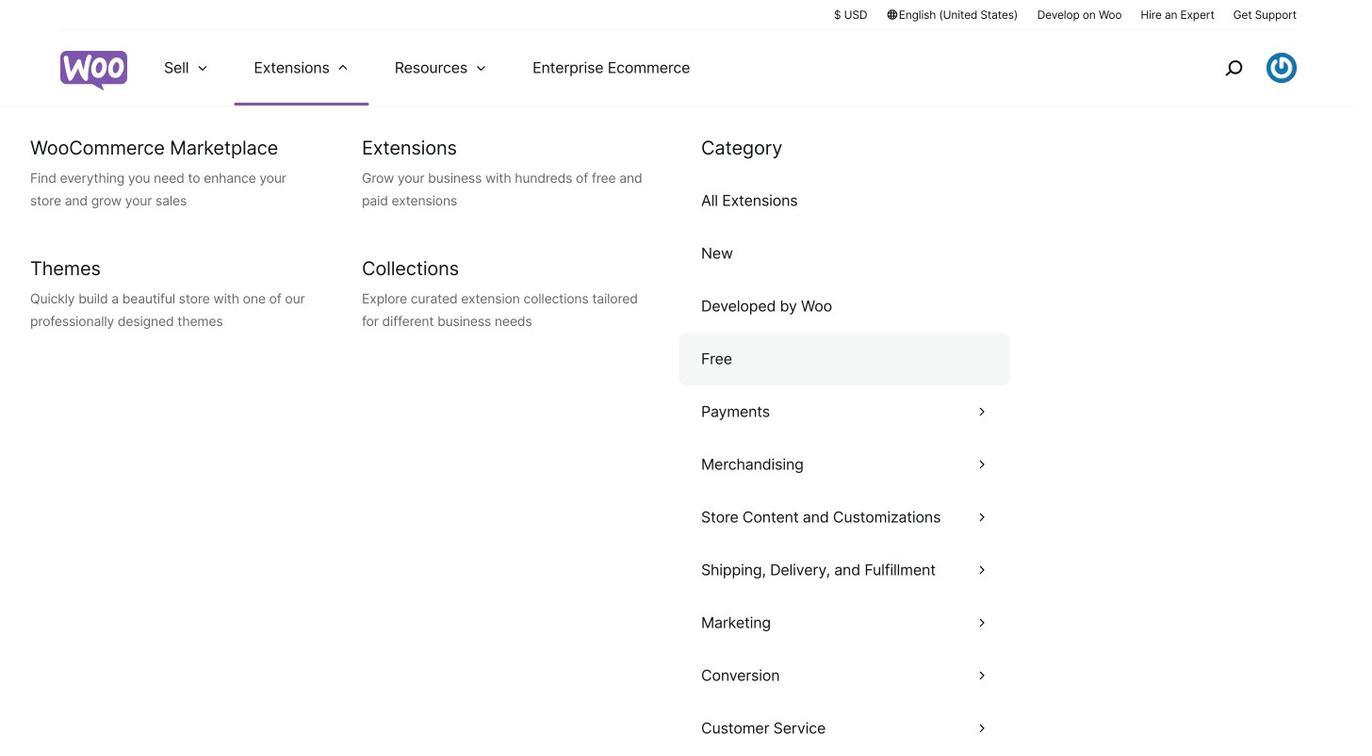 Task type: locate. For each thing, give the bounding box(es) containing it.
open account menu image
[[1267, 53, 1297, 83]]



Task type: describe. For each thing, give the bounding box(es) containing it.
service navigation menu element
[[1185, 37, 1297, 98]]

search image
[[1219, 53, 1249, 83]]



Task type: vqa. For each thing, say whether or not it's contained in the screenshot.
'OPEN ACCOUNT MENU' Icon
yes



